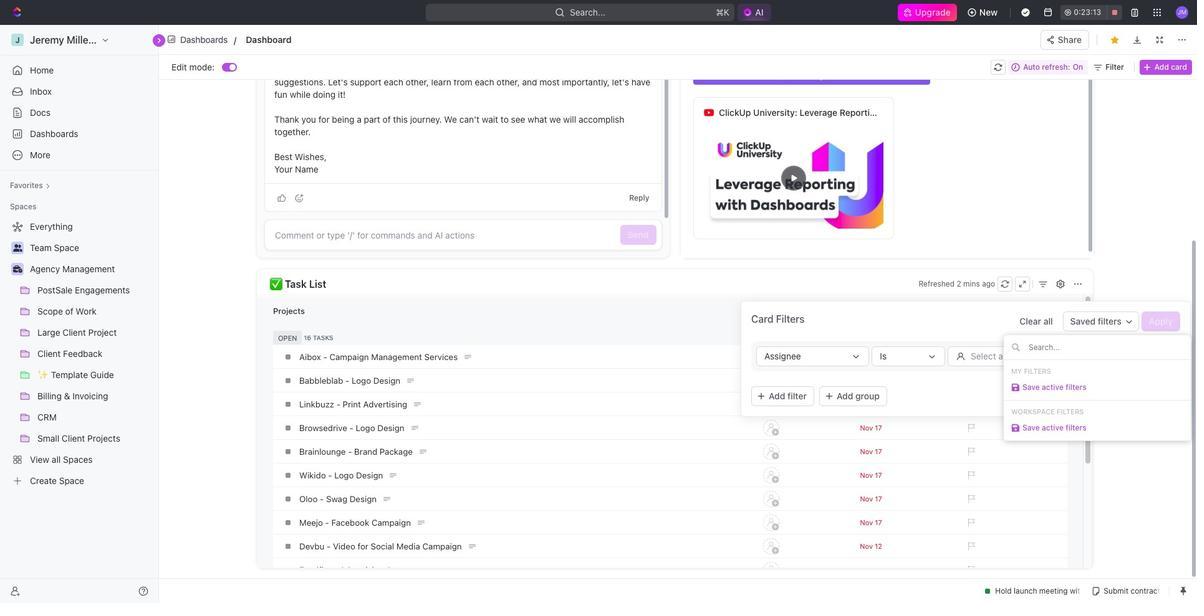 Task type: describe. For each thing, give the bounding box(es) containing it.
projects
[[273, 306, 305, 316]]

your
[[274, 164, 293, 175]]

2 horizontal spatial dashboards
[[903, 107, 952, 118]]

✅
[[270, 279, 283, 290]]

inbox link
[[5, 82, 153, 102]]

2 other, from the left
[[497, 77, 520, 87]]

favorites
[[10, 181, 43, 190]]

add card button
[[1140, 60, 1192, 75]]

at
[[1087, 30, 1095, 40]]

1 vertical spatial filters
[[1066, 383, 1087, 392]]

build
[[733, 70, 754, 80]]

learn
[[431, 77, 451, 87]]

dashboards for the rightmost dashboards link
[[180, 34, 228, 45]]

2023
[[1065, 30, 1085, 40]]

on
[[1073, 62, 1083, 71]]

add group button
[[819, 387, 887, 407]]

to inside remember, every idea matters in this project. so, don't hesitate to share your thoughts and suggestions. let's support each other, learn from each other, and most importantly, let's have fun while doing it!
[[532, 64, 540, 75]]

we
[[550, 114, 561, 125]]

journey.
[[410, 114, 442, 125]]

workspace filters
[[1012, 408, 1084, 416]]

inbox
[[30, 86, 52, 97]]

guide
[[900, 70, 924, 80]]

is button
[[872, 347, 945, 367]]

home
[[30, 65, 54, 75]]

reply button
[[624, 191, 655, 205]]

to inside thank you for being a part of this journey. we can't wait to see what we will accomplish together.
[[501, 114, 509, 125]]

project
[[764, 70, 794, 80]]

share button
[[1041, 30, 1089, 50]]

add filter
[[769, 391, 807, 402]]

spaces
[[10, 202, 36, 211]]

auto refresh: on
[[1023, 62, 1083, 71]]

select
[[971, 351, 996, 362]]

of
[[383, 114, 391, 125]]

accomplish
[[579, 114, 625, 125]]

send
[[628, 229, 649, 240]]

1 save from the top
[[1023, 383, 1040, 392]]

this inside thank you for being a part of this journey. we can't wait to see what we will accomplish together.
[[393, 114, 408, 125]]

1 save active filters from the top
[[1023, 383, 1087, 392]]

docs link
[[5, 103, 153, 123]]

part
[[364, 114, 380, 125]]

new
[[980, 7, 998, 17]]

matters
[[366, 64, 397, 75]]

clickup university: leverage reporting with dashboards
[[719, 107, 952, 118]]

dashboard
[[852, 70, 897, 80]]

new button
[[962, 2, 1005, 22]]

2 save active filters from the top
[[1023, 423, 1087, 433]]

apply button
[[1142, 312, 1181, 332]]

a
[[357, 114, 362, 125]]

it!
[[338, 89, 346, 100]]

every
[[322, 64, 344, 75]]

remember, every idea matters in this project. so, don't hesitate to share your thoughts and suggestions. let's support each other, learn from each other, and most importantly, let's have fun while doing it!
[[274, 64, 653, 100]]

0:23:13 button
[[1061, 5, 1123, 20]]

clear all
[[1020, 316, 1053, 327]]

sidebar navigation
[[0, 25, 159, 604]]

what
[[528, 114, 547, 125]]

management inside sidebar navigation
[[62, 264, 115, 274]]

this inside remember, every idea matters in this project. so, don't hesitate to share your thoughts and suggestions. let's support each other, learn from each other, and most importantly, let's have fun while doing it!
[[409, 64, 423, 75]]

ago
[[982, 279, 995, 289]]

assignee
[[765, 351, 801, 362]]

group
[[856, 391, 880, 402]]

13,
[[1052, 30, 1063, 40]]

have
[[632, 77, 651, 87]]

select assignee
[[971, 351, 1034, 362]]

agency management link
[[30, 259, 151, 279]]

0:23:13
[[1074, 7, 1101, 17]]

add card
[[1155, 62, 1187, 71]]

while
[[290, 89, 311, 100]]

✅ task list
[[270, 279, 326, 290]]

card
[[1171, 62, 1187, 71]]

filters for workspace filters
[[1057, 408, 1084, 416]]

refreshed
[[919, 279, 955, 289]]

wishes,
[[295, 152, 327, 162]]

apply
[[1149, 316, 1173, 327]]

suggestions.
[[274, 77, 326, 87]]

let's
[[612, 77, 629, 87]]

reply
[[629, 193, 650, 202]]

agency management
[[30, 264, 115, 274]]

how
[[700, 70, 719, 80]]

reporting
[[840, 107, 880, 118]]

upgrade link
[[898, 4, 957, 21]]

filters inside button
[[1098, 316, 1122, 327]]

best wishes, your name
[[274, 152, 327, 175]]



Task type: vqa. For each thing, say whether or not it's contained in the screenshot.
1st Sales from the top
no



Task type: locate. For each thing, give the bounding box(es) containing it.
active down workspace filters
[[1042, 423, 1064, 433]]

0 horizontal spatial each
[[384, 77, 403, 87]]

to left share
[[532, 64, 540, 75]]

most
[[540, 77, 560, 87]]

home link
[[5, 60, 153, 80]]

with
[[883, 107, 900, 118]]

project.
[[426, 64, 457, 75]]

to left see
[[501, 114, 509, 125]]

share
[[1058, 34, 1082, 45]]

list
[[309, 279, 326, 290]]

share
[[543, 64, 565, 75]]

clickup logo image
[[1135, 30, 1191, 41]]

0 vertical spatial filters
[[776, 314, 805, 325]]

active
[[1042, 383, 1064, 392], [1042, 423, 1064, 433]]

0 vertical spatial save
[[1023, 383, 1040, 392]]

agency
[[30, 264, 60, 274]]

0 horizontal spatial other,
[[406, 77, 429, 87]]

search...
[[570, 7, 606, 17]]

leverage
[[800, 107, 838, 118]]

add left card
[[1155, 62, 1169, 71]]

save
[[1023, 383, 1040, 392], [1023, 423, 1040, 433]]

and up have
[[626, 64, 641, 75]]

add left filter
[[769, 391, 785, 402]]

save active filters up workspace filters
[[1023, 383, 1087, 392]]

hesitate
[[498, 64, 530, 75]]

refreshed 2 mins ago
[[919, 279, 995, 289]]

filters right workspace at right bottom
[[1057, 408, 1084, 416]]

0 horizontal spatial add
[[769, 391, 785, 402]]

wait
[[482, 114, 498, 125]]

we
[[444, 114, 457, 125]]

2 horizontal spatial filters
[[1057, 408, 1084, 416]]

filter
[[788, 391, 807, 402]]

each down in
[[384, 77, 403, 87]]

each
[[384, 77, 403, 87], [475, 77, 494, 87]]

2 active from the top
[[1042, 423, 1064, 433]]

card filters
[[751, 314, 805, 325]]

dashboards up mode:
[[180, 34, 228, 45]]

filters down select assignee dropdown button on the bottom of the page
[[1024, 367, 1051, 375]]

in
[[399, 64, 406, 75]]

from
[[454, 77, 473, 87]]

save active filters down workspace filters
[[1023, 423, 1087, 433]]

thoughts
[[587, 64, 623, 75]]

task
[[285, 279, 307, 290]]

1 vertical spatial dashboards link
[[5, 124, 153, 144]]

a
[[756, 70, 762, 80]]

select assignee button
[[948, 347, 1153, 367]]

dashboards down docs
[[30, 128, 78, 139]]

filters up workspace filters
[[1066, 383, 1087, 392]]

1 horizontal spatial management
[[796, 70, 850, 80]]

add for add card
[[1155, 62, 1169, 71]]

1 horizontal spatial other,
[[497, 77, 520, 87]]

1 vertical spatial active
[[1042, 423, 1064, 433]]

can't
[[459, 114, 480, 125]]

being
[[332, 114, 355, 125]]

1 horizontal spatial to
[[532, 64, 540, 75]]

all
[[1044, 316, 1053, 327]]

filters right card
[[776, 314, 805, 325]]

0 horizontal spatial this
[[393, 114, 408, 125]]

importantly,
[[562, 77, 610, 87]]

0 horizontal spatial management
[[62, 264, 115, 274]]

don't
[[474, 64, 495, 75]]

for
[[319, 114, 330, 125]]

send button
[[620, 225, 656, 245]]

save active filters
[[1023, 383, 1087, 392], [1023, 423, 1087, 433]]

your
[[567, 64, 585, 75]]

1 vertical spatial dashboards
[[903, 107, 952, 118]]

let's
[[328, 77, 348, 87]]

filters for my filters
[[1024, 367, 1051, 375]]

0 horizontal spatial filters
[[776, 314, 805, 325]]

add for add filter
[[769, 391, 785, 402]]

1 vertical spatial and
[[522, 77, 537, 87]]

2
[[957, 279, 961, 289]]

2 vertical spatial filters
[[1057, 408, 1084, 416]]

0 vertical spatial management
[[796, 70, 850, 80]]

1 horizontal spatial each
[[475, 77, 494, 87]]

assignee button
[[756, 347, 870, 367]]

0 vertical spatial and
[[626, 64, 641, 75]]

0 vertical spatial save active filters
[[1023, 383, 1087, 392]]

how to build a project management dashboard guide
[[700, 70, 924, 80]]

0 vertical spatial to
[[532, 64, 540, 75]]

1 vertical spatial save
[[1023, 423, 1040, 433]]

filters up search... field
[[1098, 316, 1122, 327]]

management up leverage
[[796, 70, 850, 80]]

0 vertical spatial filters
[[1098, 316, 1122, 327]]

favorites button
[[5, 178, 55, 193]]

workspace
[[1012, 408, 1055, 416]]

save down workspace at right bottom
[[1023, 423, 1040, 433]]

dashboards right with
[[903, 107, 952, 118]]

1 other, from the left
[[406, 77, 429, 87]]

is
[[880, 351, 887, 362]]

dashboards
[[180, 34, 228, 45], [903, 107, 952, 118], [30, 128, 78, 139]]

0 vertical spatial this
[[409, 64, 423, 75]]

other, down in
[[406, 77, 429, 87]]

dashboards link down the docs link
[[5, 124, 153, 144]]

1 horizontal spatial filters
[[1024, 367, 1051, 375]]

mins
[[964, 279, 980, 289]]

saved filters button
[[1063, 312, 1139, 332]]

card
[[751, 314, 774, 325]]

save down my filters
[[1023, 383, 1040, 392]]

Search... field
[[1028, 342, 1183, 353]]

thank you for being a part of this journey. we can't wait to see what we will accomplish together.
[[274, 114, 627, 137]]

add
[[1155, 62, 1169, 71], [769, 391, 785, 402], [837, 391, 853, 402]]

0 horizontal spatial to
[[501, 114, 509, 125]]

each down don't
[[475, 77, 494, 87]]

0 horizontal spatial and
[[522, 77, 537, 87]]

0 vertical spatial dashboards link
[[164, 31, 232, 49]]

add left group
[[837, 391, 853, 402]]

filters for card filters
[[776, 314, 805, 325]]

dec 13, 2023 at 1:07 pm
[[1035, 30, 1127, 40]]

active up workspace filters
[[1042, 383, 1064, 392]]

1 vertical spatial to
[[501, 114, 509, 125]]

business time image
[[13, 266, 22, 273]]

university:
[[753, 107, 798, 118]]

add for add group
[[837, 391, 853, 402]]

and left most at top left
[[522, 77, 537, 87]]

this right in
[[409, 64, 423, 75]]

2 save from the top
[[1023, 423, 1040, 433]]

1 each from the left
[[384, 77, 403, 87]]

2 vertical spatial dashboards
[[30, 128, 78, 139]]

management right the 'agency'
[[62, 264, 115, 274]]

add group
[[837, 391, 880, 402]]

1 vertical spatial filters
[[1024, 367, 1051, 375]]

1 horizontal spatial dashboards link
[[164, 31, 232, 49]]

1 horizontal spatial this
[[409, 64, 423, 75]]

1 vertical spatial this
[[393, 114, 408, 125]]

other, down hesitate
[[497, 77, 520, 87]]

saved
[[1071, 316, 1096, 327]]

2 each from the left
[[475, 77, 494, 87]]

None text field
[[246, 32, 592, 47]]

clickup university: leverage reporting with dashboards link
[[719, 98, 952, 128]]

add filter button
[[751, 387, 814, 407]]

1 horizontal spatial dashboards
[[180, 34, 228, 45]]

2 horizontal spatial add
[[1155, 62, 1169, 71]]

1 horizontal spatial add
[[837, 391, 853, 402]]

2 vertical spatial filters
[[1066, 423, 1087, 433]]

1 active from the top
[[1042, 383, 1064, 392]]

dashboards link up mode:
[[164, 31, 232, 49]]

auto
[[1023, 62, 1040, 71]]

refresh:
[[1042, 62, 1071, 71]]

dashboards for leftmost dashboards link
[[30, 128, 78, 139]]

filters
[[776, 314, 805, 325], [1024, 367, 1051, 375], [1057, 408, 1084, 416]]

0 horizontal spatial dashboards link
[[5, 124, 153, 144]]

support
[[350, 77, 382, 87]]

and
[[626, 64, 641, 75], [522, 77, 537, 87]]

edit
[[171, 61, 187, 72]]

to
[[532, 64, 540, 75], [501, 114, 509, 125]]

see
[[511, 114, 525, 125]]

this right "of"
[[393, 114, 408, 125]]

0 vertical spatial active
[[1042, 383, 1064, 392]]

my
[[1012, 367, 1022, 375]]

pm
[[1115, 30, 1127, 40]]

doing
[[313, 89, 336, 100]]

to
[[721, 70, 731, 80]]

clear
[[1020, 316, 1041, 327]]

dec
[[1035, 30, 1050, 40]]

saved filters
[[1071, 316, 1122, 327]]

1 vertical spatial save active filters
[[1023, 423, 1087, 433]]

0 horizontal spatial dashboards
[[30, 128, 78, 139]]

1 vertical spatial management
[[62, 264, 115, 274]]

filters down workspace filters
[[1066, 423, 1087, 433]]

0 vertical spatial dashboards
[[180, 34, 228, 45]]

clickup
[[719, 107, 751, 118]]

mode:
[[189, 61, 215, 72]]

edit mode:
[[171, 61, 215, 72]]

⌘k
[[716, 7, 730, 17]]

dashboards inside sidebar navigation
[[30, 128, 78, 139]]

1 horizontal spatial and
[[626, 64, 641, 75]]

filters
[[1098, 316, 1122, 327], [1066, 383, 1087, 392], [1066, 423, 1087, 433]]



